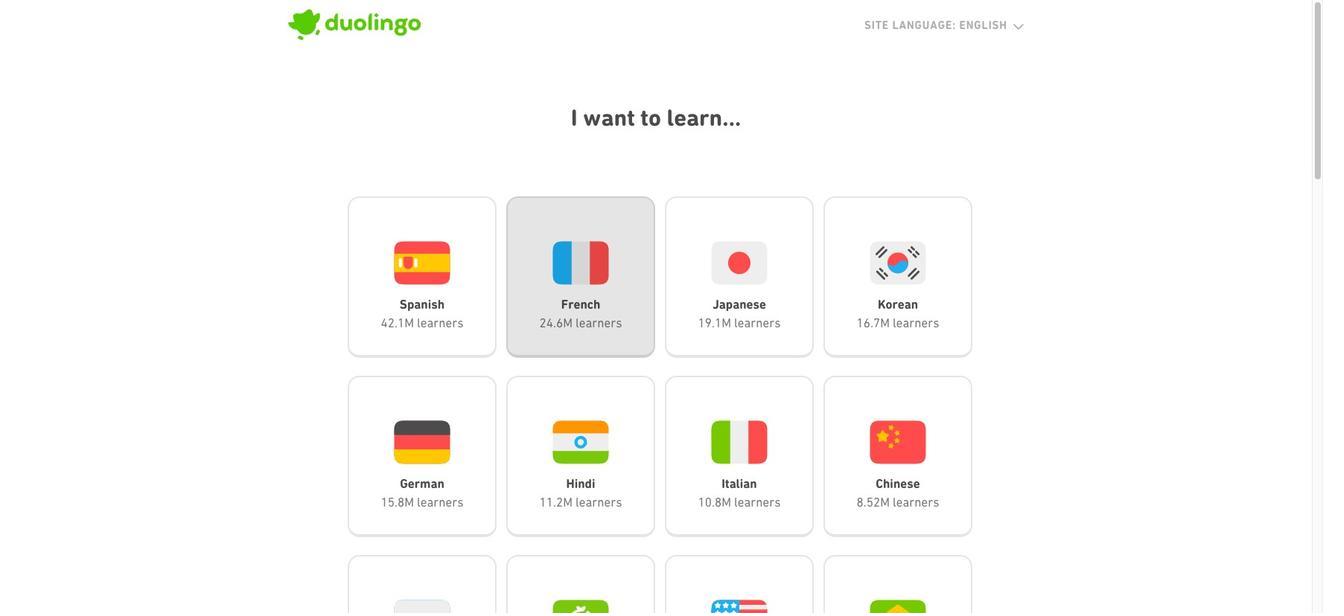 Task type: describe. For each thing, give the bounding box(es) containing it.
site language: english
[[865, 19, 1007, 32]]

spanish 42.1m learners
[[381, 297, 464, 331]]

i
[[571, 104, 578, 132]]

8.52m
[[857, 495, 890, 510]]

learners for italian
[[734, 495, 781, 510]]

french 24.6m learners
[[539, 297, 622, 331]]

learn...
[[667, 104, 741, 132]]

italian
[[722, 477, 757, 491]]

learners for chinese
[[893, 495, 939, 510]]

chinese 8.52m learners
[[857, 477, 939, 510]]

hindi
[[566, 477, 595, 491]]

19.1m
[[698, 316, 731, 331]]

24.6m
[[539, 316, 573, 331]]

korean 16.7m learners
[[857, 297, 939, 331]]

english
[[959, 19, 1007, 32]]

15.8m
[[381, 495, 414, 510]]

duolingo image
[[288, 9, 421, 40]]

site
[[865, 19, 889, 32]]

42.1m
[[381, 316, 414, 331]]



Task type: locate. For each thing, give the bounding box(es) containing it.
german
[[400, 477, 444, 491]]

11.2m
[[539, 495, 573, 510]]

learners for spanish
[[417, 316, 464, 331]]

learners for german
[[417, 495, 464, 510]]

japanese 19.1m learners
[[698, 297, 781, 331]]

learners inside french 24.6m learners
[[576, 316, 622, 331]]

learners inside 'japanese 19.1m learners'
[[734, 316, 781, 331]]

learners for japanese
[[734, 316, 781, 331]]

german 15.8m learners
[[381, 477, 464, 510]]

hindi 11.2m learners
[[539, 477, 622, 510]]

chinese
[[876, 477, 920, 491]]

learners inside the hindi 11.2m learners
[[576, 495, 622, 510]]

i want to learn...
[[571, 104, 741, 132]]

italian 10.8m learners
[[698, 477, 781, 510]]

want
[[583, 104, 635, 132]]

learners down german
[[417, 495, 464, 510]]

16.7m
[[857, 316, 890, 331]]

spanish
[[400, 297, 445, 312]]

learners inside the korean 16.7m learners
[[893, 316, 939, 331]]

learners down italian
[[734, 495, 781, 510]]

learners down korean
[[893, 316, 939, 331]]

learners for korean
[[893, 316, 939, 331]]

learners
[[417, 316, 464, 331], [576, 316, 622, 331], [734, 316, 781, 331], [893, 316, 939, 331], [417, 495, 464, 510], [576, 495, 622, 510], [734, 495, 781, 510], [893, 495, 939, 510]]

learners inside the spanish 42.1m learners
[[417, 316, 464, 331]]

learners down french
[[576, 316, 622, 331]]

learners inside chinese 8.52m learners
[[893, 495, 939, 510]]

japanese
[[713, 297, 766, 312]]

learners down chinese
[[893, 495, 939, 510]]

learners for hindi
[[576, 495, 622, 510]]

language:
[[892, 19, 956, 32]]

french
[[561, 297, 600, 312]]

learners inside italian 10.8m learners
[[734, 495, 781, 510]]

to
[[641, 104, 661, 132]]

korean
[[878, 297, 918, 312]]

learners down hindi
[[576, 495, 622, 510]]

learners for french
[[576, 316, 622, 331]]

learners inside german 15.8m learners
[[417, 495, 464, 510]]

learners down spanish
[[417, 316, 464, 331]]

learners down japanese
[[734, 316, 781, 331]]

10.8m
[[698, 495, 731, 510]]



Task type: vqa. For each thing, say whether or not it's contained in the screenshot.
learners in Chinese 8.52M learners
yes



